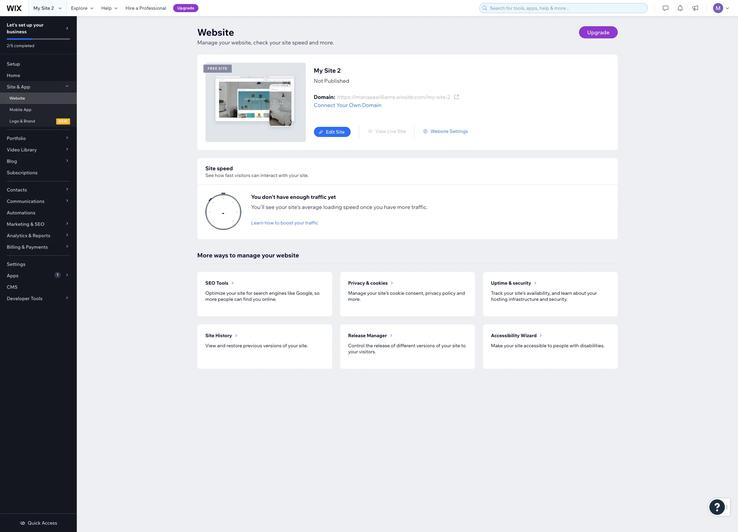 Task type: locate. For each thing, give the bounding box(es) containing it.
release manager
[[348, 333, 387, 339]]

engines
[[269, 290, 287, 296]]

traffic down 'average'
[[305, 220, 318, 226]]

2 inside https://mariaaawilliams.wixsite.com/my-site-2 link
[[447, 94, 450, 100]]

2 vertical spatial speed
[[343, 204, 359, 211]]

& up 'analytics & reports'
[[30, 221, 34, 227]]

check
[[253, 39, 268, 46]]

site's for uptime
[[515, 290, 526, 296]]

0 horizontal spatial you
[[253, 296, 261, 302]]

my up not
[[314, 67, 323, 74]]

with right 'interact' at left
[[278, 172, 288, 179]]

quick access
[[28, 520, 57, 526]]

have right don't
[[277, 194, 289, 200]]

website inside website manage your website, check your site speed and more.
[[197, 26, 234, 38]]

site's inside track your site's availability, and learn about your hosting infrastructure and security.
[[515, 290, 526, 296]]

manage your site's cookie consent, privacy policy and more.
[[348, 290, 465, 302]]

1 horizontal spatial website
[[197, 26, 234, 38]]

wizard
[[521, 333, 537, 339]]

view live site
[[375, 128, 406, 134]]

1 vertical spatial 2
[[337, 67, 341, 74]]

1 horizontal spatial speed
[[292, 39, 308, 46]]

app
[[21, 84, 30, 90], [23, 107, 31, 112]]

can right visitors at the top
[[251, 172, 259, 179]]

settings
[[450, 128, 468, 134], [7, 261, 25, 267]]

more. up "my site 2 not published"
[[320, 39, 334, 46]]

traffic inside you don't have enough traffic yet you'll see your site's average loading speed once you have more traffic.
[[311, 194, 327, 200]]

2 horizontal spatial website
[[431, 128, 449, 134]]

tools up optimize
[[216, 280, 228, 286]]

people down seo tools
[[218, 296, 233, 302]]

people inside optimize your site for search engines like google, so more people can find you online.
[[218, 296, 233, 302]]

my inside "my site 2 not published"
[[314, 67, 323, 74]]

communications button
[[0, 196, 77, 207]]

can left "find" on the left bottom
[[234, 296, 242, 302]]

more. inside website manage your website, check your site speed and more.
[[320, 39, 334, 46]]

0 horizontal spatial speed
[[217, 165, 233, 172]]

0 horizontal spatial versions
[[263, 343, 281, 349]]

2 vertical spatial 2
[[447, 94, 450, 100]]

0 vertical spatial more
[[397, 204, 410, 211]]

blog button
[[0, 156, 77, 167]]

professional
[[139, 5, 166, 11]]

seo up optimize
[[205, 280, 215, 286]]

seo up analytics & reports dropdown button
[[35, 221, 45, 227]]

& left reports
[[28, 233, 32, 239]]

1 vertical spatial my
[[314, 67, 323, 74]]

manage
[[197, 39, 218, 46], [348, 290, 366, 296]]

0 horizontal spatial website
[[9, 96, 25, 101]]

0 vertical spatial manage
[[197, 39, 218, 46]]

0 horizontal spatial of
[[283, 343, 287, 349]]

control the release of different versions of your site to your visitors.
[[348, 343, 466, 355]]

marketing
[[7, 221, 29, 227]]

-
[[222, 208, 224, 217]]

0 vertical spatial you
[[374, 204, 383, 211]]

1 versions from the left
[[263, 343, 281, 349]]

traffic.
[[411, 204, 428, 211]]

you don't have enough traffic yet you'll see your site's average loading speed once you have more traffic.
[[251, 194, 428, 211]]

1 horizontal spatial versions
[[417, 343, 435, 349]]

mobile
[[9, 107, 23, 112]]

0 vertical spatial how
[[215, 172, 224, 179]]

0 vertical spatial site.
[[300, 172, 309, 179]]

let's set up your business
[[7, 22, 44, 35]]

to left make
[[461, 343, 466, 349]]

boost
[[280, 220, 293, 226]]

1 vertical spatial settings
[[7, 261, 25, 267]]

1 horizontal spatial upgrade button
[[579, 26, 618, 38]]

website for website manage your website, check your site speed and more.
[[197, 26, 234, 38]]

traffic
[[311, 194, 327, 200], [305, 220, 318, 226]]

0 vertical spatial website
[[197, 26, 234, 38]]

completed
[[14, 43, 34, 48]]

so
[[314, 290, 320, 296]]

site & app button
[[0, 81, 77, 93]]

site
[[282, 39, 291, 46], [237, 290, 245, 296], [452, 343, 460, 349], [515, 343, 523, 349]]

tools down cms link
[[31, 296, 42, 302]]

app right mobile
[[23, 107, 31, 112]]

to
[[275, 220, 279, 226], [230, 252, 236, 259], [461, 343, 466, 349], [548, 343, 552, 349]]

you inside optimize your site for search engines like google, so more people can find you online.
[[253, 296, 261, 302]]

1 vertical spatial app
[[23, 107, 31, 112]]

1 horizontal spatial my
[[314, 67, 323, 74]]

site right edit
[[336, 129, 345, 135]]

Search for tools, apps, help & more... field
[[488, 3, 645, 13]]

restore
[[226, 343, 242, 349]]

site's down security
[[515, 290, 526, 296]]

1 vertical spatial can
[[234, 296, 242, 302]]

website
[[197, 26, 234, 38], [9, 96, 25, 101], [431, 128, 449, 134]]

& for uptime
[[509, 280, 512, 286]]

security
[[513, 280, 531, 286]]

can inside optimize your site for search engines like google, so more people can find you online.
[[234, 296, 242, 302]]

business
[[7, 29, 27, 35]]

0 horizontal spatial settings
[[7, 261, 25, 267]]

site's down enough
[[288, 204, 301, 211]]

site's
[[288, 204, 301, 211], [378, 290, 389, 296], [515, 290, 526, 296]]

free
[[208, 66, 217, 71]]

1 vertical spatial speed
[[217, 165, 233, 172]]

manage inside "manage your site's cookie consent, privacy policy and more."
[[348, 290, 366, 296]]

0 horizontal spatial seo
[[35, 221, 45, 227]]

0 vertical spatial people
[[218, 296, 233, 302]]

of right different
[[436, 343, 440, 349]]

2 horizontal spatial of
[[436, 343, 440, 349]]

0 vertical spatial app
[[21, 84, 30, 90]]

0 vertical spatial with
[[278, 172, 288, 179]]

1 horizontal spatial you
[[374, 204, 383, 211]]

0 vertical spatial traffic
[[311, 194, 327, 200]]

1 vertical spatial how
[[265, 220, 274, 226]]

people right accessible
[[553, 343, 569, 349]]

0 vertical spatial settings
[[450, 128, 468, 134]]

of right release
[[391, 343, 395, 349]]

site left history
[[205, 333, 214, 339]]

more left traffic.
[[397, 204, 410, 211]]

1
[[57, 273, 58, 277]]

people
[[218, 296, 233, 302], [553, 343, 569, 349]]

speed inside site speed see how fast visitors can interact with your site.
[[217, 165, 233, 172]]

1 horizontal spatial manage
[[348, 290, 366, 296]]

contacts
[[7, 187, 27, 193]]

speed
[[292, 39, 308, 46], [217, 165, 233, 172], [343, 204, 359, 211]]

0 horizontal spatial view
[[205, 343, 216, 349]]

1 horizontal spatial have
[[384, 204, 396, 211]]

https://mariaaawilliams.wixsite.com/my-
[[337, 94, 437, 100]]

privacy & cookies
[[348, 280, 388, 286]]

2 vertical spatial website
[[431, 128, 449, 134]]

site up see
[[205, 165, 216, 172]]

versions
[[263, 343, 281, 349], [417, 343, 435, 349]]

1 horizontal spatial seo
[[205, 280, 215, 286]]

0 horizontal spatial more
[[205, 296, 217, 302]]

1 horizontal spatial settings
[[450, 128, 468, 134]]

2 of from the left
[[391, 343, 395, 349]]

security.
[[549, 296, 567, 302]]

0 horizontal spatial my
[[33, 5, 40, 11]]

analytics & reports button
[[0, 230, 77, 242]]

manage up 'free'
[[197, 39, 218, 46]]

1 horizontal spatial people
[[553, 343, 569, 349]]

1 of from the left
[[283, 343, 287, 349]]

3 of from the left
[[436, 343, 440, 349]]

0 vertical spatial can
[[251, 172, 259, 179]]

& for logo
[[20, 119, 23, 124]]

1 vertical spatial more.
[[348, 296, 361, 302]]

can
[[251, 172, 259, 179], [234, 296, 242, 302]]

1 vertical spatial view
[[205, 343, 216, 349]]

have right once
[[384, 204, 396, 211]]

uptime & security
[[491, 280, 531, 286]]

1 vertical spatial you
[[253, 296, 261, 302]]

more. inside "manage your site's cookie consent, privacy policy and more."
[[348, 296, 361, 302]]

& right privacy
[[366, 280, 369, 286]]

site up "published"
[[324, 67, 336, 74]]

interact
[[260, 172, 277, 179]]

settings inside sidebar element
[[7, 261, 25, 267]]

site inside website manage your website, check your site speed and more.
[[282, 39, 291, 46]]

1 horizontal spatial more
[[397, 204, 410, 211]]

& right billing
[[22, 244, 25, 250]]

learn
[[561, 290, 572, 296]]

more ways to manage your website
[[197, 252, 299, 259]]

quick access button
[[20, 520, 57, 526]]

quick
[[28, 520, 41, 526]]

edit site link
[[314, 127, 351, 137]]

0 horizontal spatial people
[[218, 296, 233, 302]]

site-
[[437, 94, 447, 100]]

0 horizontal spatial tools
[[31, 296, 42, 302]]

0 vertical spatial have
[[277, 194, 289, 200]]

1 vertical spatial have
[[384, 204, 396, 211]]

0 vertical spatial 2
[[51, 5, 54, 11]]

site's for privacy
[[378, 290, 389, 296]]

1 vertical spatial tools
[[31, 296, 42, 302]]

your inside "manage your site's cookie consent, privacy policy and more."
[[367, 290, 377, 296]]

reports
[[33, 233, 50, 239]]

1 horizontal spatial can
[[251, 172, 259, 179]]

1 vertical spatial more
[[205, 296, 217, 302]]

2 horizontal spatial speed
[[343, 204, 359, 211]]

sidebar element
[[0, 16, 77, 533]]

0 horizontal spatial manage
[[197, 39, 218, 46]]

1 vertical spatial website
[[9, 96, 25, 101]]

setup
[[7, 61, 20, 67]]

traffic up 'average'
[[311, 194, 327, 200]]

0 horizontal spatial more.
[[320, 39, 334, 46]]

you right once
[[374, 204, 383, 211]]

website for website
[[9, 96, 25, 101]]

0 vertical spatial speed
[[292, 39, 308, 46]]

how left fast
[[215, 172, 224, 179]]

my up the let's set up your business
[[33, 5, 40, 11]]

billing & payments button
[[0, 242, 77, 253]]

my site 2 not published
[[314, 67, 349, 84]]

site down home
[[7, 84, 16, 90]]

0 vertical spatial upgrade button
[[173, 4, 198, 12]]

versions right different
[[417, 343, 435, 349]]

2 versions from the left
[[417, 343, 435, 349]]

1 horizontal spatial of
[[391, 343, 395, 349]]

& for marketing
[[30, 221, 34, 227]]

2 horizontal spatial 2
[[447, 94, 450, 100]]

1 horizontal spatial view
[[375, 128, 386, 134]]

1 horizontal spatial with
[[570, 343, 579, 349]]

mobile app
[[9, 107, 31, 112]]

view left live
[[375, 128, 386, 134]]

learn how to boost your traffic
[[251, 220, 318, 226]]

with left disabilities.
[[570, 343, 579, 349]]

0 vertical spatial more.
[[320, 39, 334, 46]]

live
[[387, 128, 396, 134]]

0 horizontal spatial have
[[277, 194, 289, 200]]

app down "home" link
[[21, 84, 30, 90]]

tools inside 'dropdown button'
[[31, 296, 42, 302]]

0 vertical spatial tools
[[216, 280, 228, 286]]

1 horizontal spatial site's
[[378, 290, 389, 296]]

google,
[[296, 290, 313, 296]]

tools
[[216, 280, 228, 286], [31, 296, 42, 302]]

about
[[573, 290, 586, 296]]

fast
[[225, 172, 234, 179]]

your inside optimize your site for search engines like google, so more people can find you online.
[[226, 290, 236, 296]]

1 horizontal spatial upgrade
[[587, 29, 610, 36]]

website inside website link
[[9, 96, 25, 101]]

upgrade button
[[173, 4, 198, 12], [579, 26, 618, 38]]

website manage your website, check your site speed and more.
[[197, 26, 334, 46]]

& right logo
[[20, 119, 23, 124]]

more down seo tools
[[205, 296, 217, 302]]

0 vertical spatial view
[[375, 128, 386, 134]]

marketing & seo button
[[0, 219, 77, 230]]

how right learn in the top left of the page
[[265, 220, 274, 226]]

& right the uptime in the bottom right of the page
[[509, 280, 512, 286]]

1 horizontal spatial 2
[[337, 67, 341, 74]]

0 horizontal spatial 2
[[51, 5, 54, 11]]

1 horizontal spatial how
[[265, 220, 274, 226]]

of right previous
[[283, 343, 287, 349]]

ways
[[214, 252, 228, 259]]

learn
[[251, 220, 264, 226]]

app inside popup button
[[21, 84, 30, 90]]

site's inside "manage your site's cookie consent, privacy policy and more."
[[378, 290, 389, 296]]

2 for https://mariaaawilliams.wixsite.com/my-site-2
[[447, 94, 450, 100]]

more. down privacy
[[348, 296, 361, 302]]

1 horizontal spatial tools
[[216, 280, 228, 286]]

1 vertical spatial upgrade button
[[579, 26, 618, 38]]

site inside control the release of different versions of your site to your visitors.
[[452, 343, 460, 349]]

disabilities.
[[580, 343, 605, 349]]

view down site history
[[205, 343, 216, 349]]

site's down cookies
[[378, 290, 389, 296]]

brand
[[24, 119, 35, 124]]

1 horizontal spatial more.
[[348, 296, 361, 302]]

you right "find" on the left bottom
[[253, 296, 261, 302]]

& down home
[[17, 84, 20, 90]]

0 horizontal spatial upgrade button
[[173, 4, 198, 12]]

site inside site & app popup button
[[7, 84, 16, 90]]

automations
[[7, 210, 35, 216]]

accessibility wizard
[[491, 333, 537, 339]]

subscriptions
[[7, 170, 38, 176]]

&
[[17, 84, 20, 90], [20, 119, 23, 124], [30, 221, 34, 227], [28, 233, 32, 239], [22, 244, 25, 250], [366, 280, 369, 286], [509, 280, 512, 286]]

& inside dropdown button
[[28, 233, 32, 239]]

2 horizontal spatial site's
[[515, 290, 526, 296]]

manage down privacy
[[348, 290, 366, 296]]

site's inside you don't have enough traffic yet you'll see your site's average loading speed once you have more traffic.
[[288, 204, 301, 211]]

0 vertical spatial seo
[[35, 221, 45, 227]]

0 horizontal spatial site's
[[288, 204, 301, 211]]

2 inside "my site 2 not published"
[[337, 67, 341, 74]]

0 vertical spatial upgrade
[[177, 5, 194, 10]]

1 vertical spatial manage
[[348, 290, 366, 296]]

0 vertical spatial my
[[33, 5, 40, 11]]

0 horizontal spatial how
[[215, 172, 224, 179]]

hire
[[126, 5, 135, 11]]

0 horizontal spatial with
[[278, 172, 288, 179]]

developer tools
[[7, 296, 42, 302]]

policy
[[442, 290, 456, 296]]

versions right previous
[[263, 343, 281, 349]]

0 horizontal spatial can
[[234, 296, 242, 302]]



Task type: vqa. For each thing, say whether or not it's contained in the screenshot.
Help
yes



Task type: describe. For each thing, give the bounding box(es) containing it.
let's
[[7, 22, 17, 28]]

view for view and restore previous versions of your site.
[[205, 343, 216, 349]]

analytics
[[7, 233, 27, 239]]

1 vertical spatial traffic
[[305, 220, 318, 226]]

and inside website manage your website, check your site speed and more.
[[309, 39, 319, 46]]

more inside optimize your site for search engines like google, so more people can find you online.
[[205, 296, 217, 302]]

manager
[[367, 333, 387, 339]]

tools for developer tools
[[31, 296, 42, 302]]

loading
[[323, 204, 342, 211]]

optimize your site for search engines like google, so more people can find you online.
[[205, 290, 320, 302]]

portfolio
[[7, 135, 26, 141]]

find
[[243, 296, 252, 302]]

accessibility
[[491, 333, 520, 339]]

library
[[21, 147, 37, 153]]

seo inside popup button
[[35, 221, 45, 227]]

explore
[[71, 5, 87, 11]]

0 horizontal spatial upgrade
[[177, 5, 194, 10]]

with inside site speed see how fast visitors can interact with your site.
[[278, 172, 288, 179]]

your inside site speed see how fast visitors can interact with your site.
[[289, 172, 299, 179]]

how inside site speed see how fast visitors can interact with your site.
[[215, 172, 224, 179]]

domain
[[362, 102, 381, 108]]

contacts button
[[0, 184, 77, 196]]

to right accessible
[[548, 343, 552, 349]]

1 vertical spatial people
[[553, 343, 569, 349]]

2/5
[[7, 43, 13, 48]]

& for privacy
[[366, 280, 369, 286]]

analytics & reports
[[7, 233, 50, 239]]

speed inside you don't have enough traffic yet you'll see your site's average loading speed once you have more traffic.
[[343, 204, 359, 211]]

more
[[197, 252, 212, 259]]

1 vertical spatial with
[[570, 343, 579, 349]]

see
[[266, 204, 275, 211]]

website,
[[231, 39, 252, 46]]

previous
[[243, 343, 262, 349]]

site inside "my site 2 not published"
[[324, 67, 336, 74]]

apps
[[7, 273, 18, 279]]

accessible
[[524, 343, 547, 349]]

website settings
[[431, 128, 468, 134]]

2 for my site 2 not published
[[337, 67, 341, 74]]

for
[[246, 290, 252, 296]]

video
[[7, 147, 20, 153]]

different
[[396, 343, 415, 349]]

can inside site speed see how fast visitors can interact with your site.
[[251, 172, 259, 179]]

make
[[491, 343, 503, 349]]

setup link
[[0, 58, 77, 70]]

website for website settings
[[431, 128, 449, 134]]

release
[[348, 333, 366, 339]]

tools for seo tools
[[216, 280, 228, 286]]

marketing & seo
[[7, 221, 45, 227]]

home link
[[0, 70, 77, 81]]

logo
[[9, 119, 19, 124]]

website link
[[0, 93, 77, 104]]

billing & payments
[[7, 244, 48, 250]]

subscriptions link
[[0, 167, 77, 179]]

and inside "manage your site's cookie consent, privacy policy and more."
[[457, 290, 465, 296]]

& for billing
[[22, 244, 25, 250]]

learn how to boost your traffic button
[[251, 220, 318, 226]]

visitors
[[235, 172, 250, 179]]

you
[[251, 194, 261, 200]]

yet
[[328, 194, 336, 200]]

site up the let's set up your business
[[41, 5, 50, 11]]

website
[[276, 252, 299, 259]]

average
[[302, 204, 322, 211]]

edit
[[326, 129, 335, 135]]

you inside you don't have enough traffic yet you'll see your site's average loading speed once you have more traffic.
[[374, 204, 383, 211]]

search
[[253, 290, 268, 296]]

view for view live site
[[375, 128, 386, 134]]

your inside you don't have enough traffic yet you'll see your site's average loading speed once you have more traffic.
[[276, 204, 287, 211]]

set
[[18, 22, 25, 28]]

new
[[59, 119, 68, 124]]

site right live
[[397, 128, 406, 134]]

track your site's availability, and learn about your hosting infrastructure and security.
[[491, 290, 597, 302]]

not
[[314, 77, 323, 84]]

& for analytics
[[28, 233, 32, 239]]

hire a professional link
[[121, 0, 170, 16]]

history
[[215, 333, 232, 339]]

speed inside website manage your website, check your site speed and more.
[[292, 39, 308, 46]]

to left boost
[[275, 220, 279, 226]]

your inside the let's set up your business
[[33, 22, 44, 28]]

2/5 completed
[[7, 43, 34, 48]]

the
[[366, 343, 373, 349]]

communications
[[7, 198, 44, 204]]

site inside edit site link
[[336, 129, 345, 135]]

site speed see how fast visitors can interact with your site.
[[205, 165, 309, 179]]

up
[[26, 22, 32, 28]]

hire a professional
[[126, 5, 166, 11]]

site history
[[205, 333, 232, 339]]

video library
[[7, 147, 37, 153]]

site inside site speed see how fast visitors can interact with your site.
[[205, 165, 216, 172]]

my for my site 2 not published
[[314, 67, 323, 74]]

published
[[324, 77, 349, 84]]

automations link
[[0, 207, 77, 219]]

a
[[136, 5, 138, 11]]

site inside optimize your site for search engines like google, so more people can find you online.
[[237, 290, 245, 296]]

site
[[219, 66, 227, 71]]

1 vertical spatial upgrade
[[587, 29, 610, 36]]

1 vertical spatial site.
[[299, 343, 308, 349]]

your
[[336, 102, 348, 108]]

2 for my site 2
[[51, 5, 54, 11]]

blog
[[7, 158, 17, 164]]

my site 2
[[33, 5, 54, 11]]

manage
[[237, 252, 260, 259]]

my for my site 2
[[33, 5, 40, 11]]

to right ways
[[230, 252, 236, 259]]

billing
[[7, 244, 21, 250]]

uptime
[[491, 280, 507, 286]]

versions inside control the release of different versions of your site to your visitors.
[[417, 343, 435, 349]]

more inside you don't have enough traffic yet you'll see your site's average loading speed once you have more traffic.
[[397, 204, 410, 211]]

1 vertical spatial seo
[[205, 280, 215, 286]]

& for site
[[17, 84, 20, 90]]

developer tools button
[[0, 293, 77, 305]]

don't
[[262, 194, 275, 200]]

see
[[205, 172, 214, 179]]

like
[[288, 290, 295, 296]]

manage inside website manage your website, check your site speed and more.
[[197, 39, 218, 46]]

connect your own domain button
[[314, 101, 381, 109]]

enough
[[290, 194, 310, 200]]

site. inside site speed see how fast visitors can interact with your site.
[[300, 172, 309, 179]]

visitors.
[[359, 349, 376, 355]]

free site
[[208, 66, 227, 71]]

https://mariaaawilliams.wixsite.com/my-site-2
[[337, 94, 450, 100]]

cookies
[[370, 280, 388, 286]]

online.
[[262, 296, 276, 302]]

to inside control the release of different versions of your site to your visitors.
[[461, 343, 466, 349]]

consent,
[[405, 290, 424, 296]]



